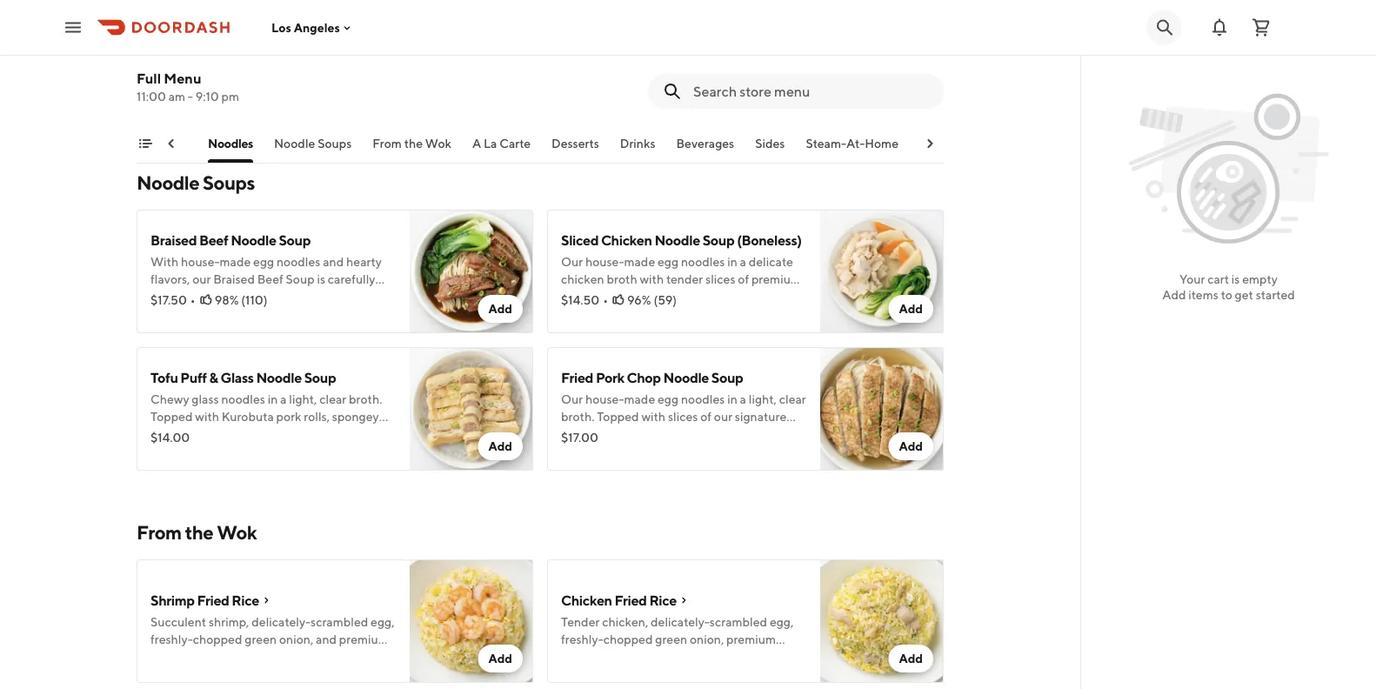 Task type: vqa. For each thing, say whether or not it's contained in the screenshot.
(5,200+)
no



Task type: locate. For each thing, give the bounding box(es) containing it.
home
[[865, 136, 899, 151]]

$17.50
[[151, 293, 187, 307]]

0 vertical spatial noodles
[[192, 20, 244, 36]]

Item Search search field
[[693, 82, 930, 101]]

(20)
[[651, 80, 675, 95]]

1 topped from the left
[[151, 409, 193, 424]]

noodles inside sliced chicken noodle soup (boneless) our house-made egg noodles in a delicate chicken broth with tender slices of premium chicken breast. cooked with bok choy, carrots, and sliced bamboo shoots.
[[681, 254, 725, 269]]

with inside tofu puff & glass noodle soup chewy glass noodles in a light, clear broth. topped with kurobuta pork rolls, spongey tofu puffs, and green onion.
[[195, 409, 219, 424]]

1 vertical spatial soups
[[203, 171, 255, 194]]

2 topped from the left
[[597, 409, 639, 424]]

1 horizontal spatial and
[[605, 307, 626, 321]]

1 vertical spatial house-
[[585, 392, 624, 406]]

egg inside fried pork chop noodle soup our house-made egg noodles in a light, clear broth. topped with slices of our signature shanghainese-style fried pork chop.
[[658, 392, 679, 406]]

egg up "tender"
[[658, 254, 679, 269]]

noodles right vegan
[[192, 20, 244, 36]]

and
[[605, 307, 626, 321], [209, 427, 230, 441]]

and inside tofu puff & glass noodle soup chewy glass noodles in a light, clear broth. topped with kurobuta pork rolls, spongey tofu puffs, and green onion.
[[209, 427, 230, 441]]

in up "bok"
[[727, 254, 738, 269]]

2 egg from the top
[[658, 392, 679, 406]]

slices inside fried pork chop noodle soup our house-made egg noodles in a light, clear broth. topped with slices of our signature shanghainese-style fried pork chop.
[[668, 409, 698, 424]]

1 vertical spatial made
[[624, 392, 655, 406]]

our for sliced chicken noodle soup (boneless)
[[561, 254, 583, 269]]

chicken up carrots,
[[561, 289, 604, 304]]

made for chop
[[624, 392, 655, 406]]

soups
[[318, 136, 352, 151], [203, 171, 255, 194]]

bok
[[720, 289, 741, 304]]

92%
[[214, 80, 238, 95]]

soups left from the wok button
[[318, 136, 352, 151]]

in for fried pork chop noodle soup
[[727, 392, 738, 406]]

1 vertical spatial chicken
[[561, 289, 604, 304]]

add for sliced chicken noodle soup (boneless) image
[[899, 301, 923, 316]]

1 horizontal spatial the
[[404, 136, 423, 151]]

made down chop
[[624, 392, 655, 406]]

• left 9:10
[[190, 80, 195, 95]]

a left delicate
[[740, 254, 746, 269]]

0 horizontal spatial of
[[700, 409, 712, 424]]

1 vertical spatial egg
[[658, 392, 679, 406]]

2 made from the top
[[624, 392, 655, 406]]

vegan noodles with sesame sauce image
[[820, 0, 944, 121]]

2 house- from the top
[[585, 392, 624, 406]]

and inside sliced chicken noodle soup (boneless) our house-made egg noodles in a delicate chicken broth with tender slices of premium chicken breast. cooked with bok choy, carrots, and sliced bamboo shoots.
[[605, 307, 626, 321]]

topped up shanghainese-
[[597, 409, 639, 424]]

noodle inside sliced chicken noodle soup (boneless) our house-made egg noodles in a delicate chicken broth with tender slices of premium chicken breast. cooked with bok choy, carrots, and sliced bamboo shoots.
[[655, 232, 700, 248]]

light, up signature
[[749, 392, 777, 406]]

noodles inside fried pork chop noodle soup our house-made egg noodles in a light, clear broth. topped with slices of our signature shanghainese-style fried pork chop.
[[681, 392, 725, 406]]

green
[[232, 427, 264, 441]]

soup up rolls,
[[304, 369, 336, 386]]

our inside fried pork chop noodle soup our house-made egg noodles in a light, clear broth. topped with slices of our signature shanghainese-style fried pork chop.
[[561, 392, 583, 406]]

1 horizontal spatial from
[[373, 136, 402, 151]]

1 horizontal spatial noodle soups
[[274, 136, 352, 151]]

0 horizontal spatial rice
[[232, 592, 259, 609]]

pork inside fried pork chop noodle soup our house-made egg noodles in a light, clear broth. topped with slices of our signature shanghainese-style fried pork chop.
[[701, 427, 726, 441]]

soup inside tofu puff & glass noodle soup chewy glass noodles in a light, clear broth. topped with kurobuta pork rolls, spongey tofu puffs, and green onion.
[[304, 369, 336, 386]]

0 vertical spatial broth.
[[349, 392, 382, 406]]

pork down our
[[701, 427, 726, 441]]

of inside sliced chicken noodle soup (boneless) our house-made egg noodles in a delicate chicken broth with tender slices of premium chicken breast. cooked with bok choy, carrots, and sliced bamboo shoots.
[[738, 272, 749, 286]]

the up "shrimp fried rice"
[[185, 521, 213, 544]]

0 vertical spatial from
[[373, 136, 402, 151]]

vegan noodles with spicy sauce image
[[410, 0, 533, 121]]

noodles up "kurobuta"
[[221, 392, 265, 406]]

2 chicken from the top
[[561, 289, 604, 304]]

0 horizontal spatial light,
[[289, 392, 317, 406]]

beef
[[199, 232, 228, 248]]

with up 96% (59)
[[640, 272, 664, 286]]

0 horizontal spatial noodle soups
[[137, 171, 255, 194]]

• for braised
[[190, 293, 196, 307]]

1 vertical spatial wok
[[217, 521, 257, 544]]

glass
[[220, 369, 254, 386]]

from inside from the wok button
[[373, 136, 402, 151]]

1 horizontal spatial of
[[738, 272, 749, 286]]

topped inside fried pork chop noodle soup our house-made egg noodles in a light, clear broth. topped with slices of our signature shanghainese-style fried pork chop.
[[597, 409, 639, 424]]

0 vertical spatial made
[[624, 254, 655, 269]]

1 house- from the top
[[585, 254, 624, 269]]

a inside sliced chicken noodle soup (boneless) our house-made egg noodles in a delicate chicken broth with tender slices of premium chicken breast. cooked with bok choy, carrots, and sliced bamboo shoots.
[[740, 254, 746, 269]]

braised
[[151, 232, 197, 248]]

clear up rolls,
[[320, 392, 346, 406]]

$14.50 •
[[561, 293, 608, 307]]

wok left a
[[425, 136, 451, 151]]

tofu
[[151, 369, 178, 386]]

a inside fried pork chop noodle soup our house-made egg noodles in a light, clear broth. topped with slices of our signature shanghainese-style fried pork chop.
[[740, 392, 746, 406]]

$11.50
[[151, 80, 186, 95]]

fried inside fried pork chop noodle soup our house-made egg noodles in a light, clear broth. topped with slices of our signature shanghainese-style fried pork chop.
[[561, 369, 593, 386]]

chop.
[[728, 427, 759, 441]]

light, inside fried pork chop noodle soup our house-made egg noodles in a light, clear broth. topped with slices of our signature shanghainese-style fried pork chop.
[[749, 392, 777, 406]]

fried pork chop noodle soup image
[[820, 347, 944, 471]]

with left spicy
[[246, 20, 273, 36]]

our up $17.00
[[561, 392, 583, 406]]

• right $14.50
[[603, 293, 608, 307]]

0 vertical spatial our
[[561, 254, 583, 269]]

puffs,
[[176, 427, 207, 441]]

0 horizontal spatial and
[[209, 427, 230, 441]]

add button for braised beef noodle soup
[[478, 295, 523, 323]]

2 clear from the left
[[779, 392, 806, 406]]

with up style
[[642, 409, 666, 424]]

rice
[[232, 592, 259, 609], [649, 592, 677, 609]]

slices for soup
[[706, 272, 736, 286]]

2 light, from the left
[[749, 392, 777, 406]]

soup
[[279, 232, 311, 248], [703, 232, 735, 248], [304, 369, 336, 386], [712, 369, 743, 386]]

1 our from the top
[[561, 254, 583, 269]]

a inside tofu puff & glass noodle soup chewy glass noodles in a light, clear broth. topped with kurobuta pork rolls, spongey tofu puffs, and green onion.
[[280, 392, 287, 406]]

chicken
[[601, 232, 652, 248], [561, 592, 612, 609]]

in up our
[[727, 392, 738, 406]]

0 horizontal spatial from
[[137, 521, 182, 544]]

add
[[1163, 288, 1186, 302], [488, 301, 512, 316], [899, 301, 923, 316], [488, 439, 512, 453], [899, 439, 923, 453], [488, 651, 512, 666], [899, 651, 923, 666]]

house- down pork
[[585, 392, 624, 406]]

made inside fried pork chop noodle soup our house-made egg noodles in a light, clear broth. topped with slices of our signature shanghainese-style fried pork chop.
[[624, 392, 655, 406]]

house- up broth
[[585, 254, 624, 269]]

la
[[484, 136, 497, 151]]

0 horizontal spatial slices
[[668, 409, 698, 424]]

1 clear from the left
[[320, 392, 346, 406]]

1 horizontal spatial from the wok
[[373, 136, 451, 151]]

1 horizontal spatial slices
[[706, 272, 736, 286]]

from the wok up "shrimp fried rice"
[[137, 521, 257, 544]]

soups up braised beef noodle soup
[[203, 171, 255, 194]]

with down glass
[[195, 409, 219, 424]]

pork
[[596, 369, 624, 386]]

of up "bok"
[[738, 272, 749, 286]]

1 vertical spatial the
[[185, 521, 213, 544]]

rice for chicken fried rice
[[649, 592, 677, 609]]

1 vertical spatial pork
[[701, 427, 726, 441]]

made up broth
[[624, 254, 655, 269]]

chicken inside sliced chicken noodle soup (boneless) our house-made egg noodles in a delicate chicken broth with tender slices of premium chicken breast. cooked with bok choy, carrots, and sliced bamboo shoots.
[[601, 232, 652, 248]]

and down breast.
[[605, 307, 626, 321]]

signature
[[735, 409, 787, 424]]

0 items, open order cart image
[[1251, 17, 1272, 38]]

noodles up "tender"
[[681, 254, 725, 269]]

shrimp
[[151, 592, 195, 609]]

chewy
[[151, 392, 189, 406]]

egg inside sliced chicken noodle soup (boneless) our house-made egg noodles in a delicate chicken broth with tender slices of premium chicken breast. cooked with bok choy, carrots, and sliced bamboo shoots.
[[658, 254, 679, 269]]

0 vertical spatial soups
[[318, 136, 352, 151]]

a la carte
[[472, 136, 531, 151]]

fried
[[561, 369, 593, 386], [197, 592, 229, 609], [615, 592, 647, 609]]

1 horizontal spatial pork
[[701, 427, 726, 441]]

0 vertical spatial slices
[[706, 272, 736, 286]]

broth.
[[349, 392, 382, 406], [561, 409, 595, 424]]

a
[[740, 254, 746, 269], [280, 392, 287, 406], [740, 392, 746, 406]]

1 vertical spatial chicken
[[561, 592, 612, 609]]

topped
[[151, 409, 193, 424], [597, 409, 639, 424]]

0 vertical spatial egg
[[658, 254, 679, 269]]

2 rice from the left
[[649, 592, 677, 609]]

desserts
[[552, 136, 599, 151]]

from up shrimp at bottom left
[[137, 521, 182, 544]]

sides
[[755, 136, 785, 151]]

style
[[644, 427, 670, 441]]

•
[[190, 80, 195, 95], [190, 293, 196, 307], [603, 293, 608, 307]]

slices inside sliced chicken noodle soup (boneless) our house-made egg noodles in a delicate chicken broth with tender slices of premium chicken breast. cooked with bok choy, carrots, and sliced bamboo shoots.
[[706, 272, 736, 286]]

items
[[1189, 288, 1219, 302]]

rolls,
[[304, 409, 330, 424]]

topped down chewy
[[151, 409, 193, 424]]

$14.50
[[561, 293, 600, 307]]

1 horizontal spatial soups
[[318, 136, 352, 151]]

0 vertical spatial wok
[[425, 136, 451, 151]]

drinks button
[[620, 135, 656, 163]]

chicken up $14.50 •
[[561, 272, 604, 286]]

0 vertical spatial the
[[404, 136, 423, 151]]

a up signature
[[740, 392, 746, 406]]

$14.00
[[151, 430, 190, 445]]

slices up "bok"
[[706, 272, 736, 286]]

wok inside button
[[425, 136, 451, 151]]

0 vertical spatial and
[[605, 307, 626, 321]]

noodles
[[681, 254, 725, 269], [221, 392, 265, 406], [681, 392, 725, 406]]

the
[[404, 136, 423, 151], [185, 521, 213, 544]]

1 vertical spatial broth.
[[561, 409, 595, 424]]

add inside your cart is empty add items to get started
[[1163, 288, 1186, 302]]

spongey
[[332, 409, 379, 424]]

1 horizontal spatial clear
[[779, 392, 806, 406]]

slices up fried
[[668, 409, 698, 424]]

0 horizontal spatial the
[[185, 521, 213, 544]]

clear inside tofu puff & glass noodle soup chewy glass noodles in a light, clear broth. topped with kurobuta pork rolls, spongey tofu puffs, and green onion.
[[320, 392, 346, 406]]

house- inside sliced chicken noodle soup (boneless) our house-made egg noodles in a delicate chicken broth with tender slices of premium chicken breast. cooked with bok choy, carrots, and sliced bamboo shoots.
[[585, 254, 624, 269]]

1 rice from the left
[[232, 592, 259, 609]]

add button
[[478, 295, 523, 323], [889, 295, 934, 323], [478, 432, 523, 460], [889, 432, 934, 460], [478, 645, 523, 673], [889, 645, 934, 673]]

0 horizontal spatial wok
[[217, 521, 257, 544]]

fried pork chop noodle soup our house-made egg noodles in a light, clear broth. topped with slices of our signature shanghainese-style fried pork chop.
[[561, 369, 806, 441]]

1 horizontal spatial topped
[[597, 409, 639, 424]]

2 our from the top
[[561, 392, 583, 406]]

95%
[[625, 80, 649, 95]]

0 vertical spatial house-
[[585, 254, 624, 269]]

1 light, from the left
[[289, 392, 317, 406]]

soup up our
[[712, 369, 743, 386]]

the left a
[[404, 136, 423, 151]]

1 egg from the top
[[658, 254, 679, 269]]

pork up onion.
[[276, 409, 301, 424]]

our inside sliced chicken noodle soup (boneless) our house-made egg noodles in a delicate chicken broth with tender slices of premium chicken breast. cooked with bok choy, carrots, and sliced bamboo shoots.
[[561, 254, 583, 269]]

our down sliced
[[561, 254, 583, 269]]

0 vertical spatial pork
[[276, 409, 301, 424]]

add for fried pork chop noodle soup image
[[899, 439, 923, 453]]

of inside fried pork chop noodle soup our house-made egg noodles in a light, clear broth. topped with slices of our signature shanghainese-style fried pork chop.
[[700, 409, 712, 424]]

0 vertical spatial of
[[738, 272, 749, 286]]

0 horizontal spatial broth.
[[349, 392, 382, 406]]

slices
[[706, 272, 736, 286], [668, 409, 698, 424]]

slices for noodle
[[668, 409, 698, 424]]

0 horizontal spatial fried
[[197, 592, 229, 609]]

• right $17.50
[[190, 293, 196, 307]]

1 horizontal spatial wok
[[425, 136, 451, 151]]

noodles down the pm
[[208, 136, 253, 151]]

egg for chop
[[658, 392, 679, 406]]

sides button
[[755, 135, 785, 163]]

1 vertical spatial our
[[561, 392, 583, 406]]

tofu
[[151, 427, 173, 441]]

of left our
[[700, 409, 712, 424]]

95% (20)
[[625, 80, 675, 95]]

1 vertical spatial from the wok
[[137, 521, 257, 544]]

broth. up the 'spongey'
[[349, 392, 382, 406]]

1 vertical spatial slices
[[668, 409, 698, 424]]

1 horizontal spatial rice
[[649, 592, 677, 609]]

of for soup
[[700, 409, 712, 424]]

clear inside fried pork chop noodle soup our house-made egg noodles in a light, clear broth. topped with slices of our signature shanghainese-style fried pork chop.
[[779, 392, 806, 406]]

noodle inside tofu puff & glass noodle soup chewy glass noodles in a light, clear broth. topped with kurobuta pork rolls, spongey tofu puffs, and green onion.
[[256, 369, 302, 386]]

of for (boneless)
[[738, 272, 749, 286]]

0 vertical spatial chicken
[[601, 232, 652, 248]]

noodles up our
[[681, 392, 725, 406]]

0 horizontal spatial soups
[[203, 171, 255, 194]]

1 horizontal spatial light,
[[749, 392, 777, 406]]

noodles for fried pork chop noodle soup
[[681, 392, 725, 406]]

egg for noodle
[[658, 254, 679, 269]]

light,
[[289, 392, 317, 406], [749, 392, 777, 406]]

0 horizontal spatial pork
[[276, 409, 301, 424]]

shanghainese-
[[561, 427, 644, 441]]

and right puffs,
[[209, 427, 230, 441]]

chicken
[[561, 272, 604, 286], [561, 289, 604, 304]]

pork
[[276, 409, 301, 424], [701, 427, 726, 441]]

in inside fried pork chop noodle soup our house-made egg noodles in a light, clear broth. topped with slices of our signature shanghainese-style fried pork chop.
[[727, 392, 738, 406]]

wok up "shrimp fried rice"
[[217, 521, 257, 544]]

in up "kurobuta"
[[268, 392, 278, 406]]

&
[[209, 369, 218, 386]]

from the wok left a
[[373, 136, 451, 151]]

of
[[738, 272, 749, 286], [700, 409, 712, 424]]

92% (25)
[[214, 80, 263, 95]]

broth. up $17.00
[[561, 409, 595, 424]]

1 made from the top
[[624, 254, 655, 269]]

1 vertical spatial of
[[700, 409, 712, 424]]

our
[[714, 409, 733, 424]]

0 horizontal spatial clear
[[320, 392, 346, 406]]

chicken fried rice
[[561, 592, 677, 609]]

wok
[[425, 136, 451, 151], [217, 521, 257, 544]]

clear up signature
[[779, 392, 806, 406]]

beverages
[[676, 136, 734, 151]]

1 vertical spatial and
[[209, 427, 230, 441]]

started
[[1256, 288, 1295, 302]]

add for braised beef noodle soup 'image'
[[488, 301, 512, 316]]

(boneless)
[[737, 232, 802, 248]]

egg
[[658, 254, 679, 269], [658, 392, 679, 406]]

soup left (boneless)
[[703, 232, 735, 248]]

get
[[1235, 288, 1254, 302]]

house- inside fried pork chop noodle soup our house-made egg noodles in a light, clear broth. topped with slices of our signature shanghainese-style fried pork chop.
[[585, 392, 624, 406]]

premium
[[752, 272, 801, 286]]

(110)
[[241, 293, 268, 307]]

add button for fried pork chop noodle soup
[[889, 432, 934, 460]]

0 vertical spatial from the wok
[[373, 136, 451, 151]]

in inside tofu puff & glass noodle soup chewy glass noodles in a light, clear broth. topped with kurobuta pork rolls, spongey tofu puffs, and green onion.
[[268, 392, 278, 406]]

broth. inside fried pork chop noodle soup our house-made egg noodles in a light, clear broth. topped with slices of our signature shanghainese-style fried pork chop.
[[561, 409, 595, 424]]

1 horizontal spatial fried
[[561, 369, 593, 386]]

noodle soups
[[274, 136, 352, 151], [137, 171, 255, 194]]

a up onion.
[[280, 392, 287, 406]]

2 horizontal spatial fried
[[615, 592, 647, 609]]

1 vertical spatial noodle soups
[[137, 171, 255, 194]]

0 horizontal spatial topped
[[151, 409, 193, 424]]

egg down chop
[[658, 392, 679, 406]]

in inside sliced chicken noodle soup (boneless) our house-made egg noodles in a delicate chicken broth with tender slices of premium chicken breast. cooked with bok choy, carrots, and sliced bamboo shoots.
[[727, 254, 738, 269]]

light, up rolls,
[[289, 392, 317, 406]]

braised beef noodle soup
[[151, 232, 311, 248]]

soups inside button
[[318, 136, 352, 151]]

from right noodle soups button
[[373, 136, 402, 151]]

1 horizontal spatial broth.
[[561, 409, 595, 424]]

noodles inside tofu puff & glass noodle soup chewy glass noodles in a light, clear broth. topped with kurobuta pork rolls, spongey tofu puffs, and green onion.
[[221, 392, 265, 406]]

noodle inside fried pork chop noodle soup our house-made egg noodles in a light, clear broth. topped with slices of our signature shanghainese-style fried pork chop.
[[663, 369, 709, 386]]

0 vertical spatial chicken
[[561, 272, 604, 286]]

made inside sliced chicken noodle soup (boneless) our house-made egg noodles in a delicate chicken broth with tender slices of premium chicken breast. cooked with bok choy, carrots, and sliced bamboo shoots.
[[624, 254, 655, 269]]

broth
[[607, 272, 637, 286]]



Task type: describe. For each thing, give the bounding box(es) containing it.
menu
[[164, 70, 201, 87]]

beverages button
[[676, 135, 734, 163]]

fried for chicken fried rice
[[615, 592, 647, 609]]

(59)
[[654, 293, 677, 307]]

in for sliced chicken noodle soup (boneless)
[[727, 254, 738, 269]]

96% (59)
[[627, 293, 677, 307]]

souvenirs button
[[920, 135, 974, 163]]

$11.50 •
[[151, 80, 195, 95]]

tender
[[666, 272, 703, 286]]

pm
[[221, 89, 239, 104]]

a
[[472, 136, 481, 151]]

pork inside tofu puff & glass noodle soup chewy glass noodles in a light, clear broth. topped with kurobuta pork rolls, spongey tofu puffs, and green onion.
[[276, 409, 301, 424]]

add for tofu puff & glass noodle soup image
[[488, 439, 512, 453]]

your cart is empty add items to get started
[[1163, 272, 1295, 302]]

am
[[169, 89, 185, 104]]

house- for pork
[[585, 392, 624, 406]]

breast.
[[607, 289, 644, 304]]

specialties
[[127, 136, 187, 151]]

chicken fried rice image
[[820, 559, 944, 683]]

the inside button
[[404, 136, 423, 151]]

sliced chicken noodle soup (boneless) image
[[820, 210, 944, 333]]

98%
[[215, 293, 239, 307]]

show menu categories image
[[138, 137, 152, 151]]

rice for shrimp fried rice
[[232, 592, 259, 609]]

a for sliced chicken noodle soup (boneless)
[[740, 254, 746, 269]]

$17.50 •
[[151, 293, 196, 307]]

full menu 11:00 am - 9:10 pm
[[137, 70, 239, 104]]

onion.
[[267, 427, 301, 441]]

sliced
[[628, 307, 660, 321]]

soup inside fried pork chop noodle soup our house-made egg noodles in a light, clear broth. topped with slices of our signature shanghainese-style fried pork chop.
[[712, 369, 743, 386]]

1 vertical spatial from
[[137, 521, 182, 544]]

shoots.
[[711, 307, 750, 321]]

carrots,
[[561, 307, 602, 321]]

noodle inside button
[[274, 136, 315, 151]]

steam-at-home
[[806, 136, 899, 151]]

your
[[1180, 272, 1205, 286]]

with left "bok"
[[693, 289, 718, 304]]

specialties button
[[127, 135, 187, 163]]

soup inside sliced chicken noodle soup (boneless) our house-made egg noodles in a delicate chicken broth with tender slices of premium chicken breast. cooked with bok choy, carrots, and sliced bamboo shoots.
[[703, 232, 735, 248]]

desserts button
[[552, 135, 599, 163]]

a la carte button
[[472, 135, 531, 163]]

los angeles button
[[271, 20, 354, 35]]

angeles
[[294, 20, 340, 35]]

shrimp fried rice image
[[410, 559, 533, 683]]

los angeles
[[271, 20, 340, 35]]

glass
[[192, 392, 219, 406]]

add for the chicken fried rice image
[[899, 651, 923, 666]]

scroll menu navigation left image
[[164, 137, 178, 151]]

(25)
[[240, 80, 263, 95]]

noodle soups button
[[274, 135, 352, 163]]

• for vegan
[[190, 80, 195, 95]]

our for fried pork chop noodle soup
[[561, 392, 583, 406]]

0 horizontal spatial from the wok
[[137, 521, 257, 544]]

full
[[137, 70, 161, 87]]

chop
[[627, 369, 661, 386]]

steam-
[[806, 136, 847, 151]]

carte
[[500, 136, 531, 151]]

light, inside tofu puff & glass noodle soup chewy glass noodles in a light, clear broth. topped with kurobuta pork rolls, spongey tofu puffs, and green onion.
[[289, 392, 317, 406]]

open menu image
[[63, 17, 84, 38]]

delicate
[[749, 254, 793, 269]]

sauce
[[311, 20, 349, 36]]

shrimp fried rice
[[151, 592, 259, 609]]

bamboo
[[663, 307, 708, 321]]

add button for sliced chicken noodle soup (boneless)
[[889, 295, 934, 323]]

$17.00
[[561, 430, 599, 445]]

with inside fried pork chop noodle soup our house-made egg noodles in a light, clear broth. topped with slices of our signature shanghainese-style fried pork chop.
[[642, 409, 666, 424]]

broth. inside tofu puff & glass noodle soup chewy glass noodles in a light, clear broth. topped with kurobuta pork rolls, spongey tofu puffs, and green onion.
[[349, 392, 382, 406]]

96%
[[627, 293, 651, 307]]

scroll menu navigation right image
[[923, 137, 937, 151]]

fried for shrimp fried rice
[[197, 592, 229, 609]]

a for fried pork chop noodle soup
[[740, 392, 746, 406]]

tofu puff & glass noodle soup chewy glass noodles in a light, clear broth. topped with kurobuta pork rolls, spongey tofu puffs, and green onion.
[[151, 369, 382, 441]]

choy,
[[743, 289, 772, 304]]

spicy
[[276, 20, 309, 36]]

braised beef noodle soup image
[[410, 210, 533, 333]]

los
[[271, 20, 291, 35]]

at-
[[847, 136, 865, 151]]

drinks
[[620, 136, 656, 151]]

to
[[1221, 288, 1233, 302]]

is
[[1232, 272, 1240, 286]]

1 chicken from the top
[[561, 272, 604, 286]]

sliced chicken noodle soup (boneless) our house-made egg noodles in a delicate chicken broth with tender slices of premium chicken breast. cooked with bok choy, carrots, and sliced bamboo shoots.
[[561, 232, 802, 321]]

steam-at-home button
[[806, 135, 899, 163]]

tofu puff & glass noodle soup image
[[410, 347, 533, 471]]

from the wok button
[[373, 135, 451, 163]]

98% (110)
[[215, 293, 268, 307]]

noodles for sliced chicken noodle soup (boneless)
[[681, 254, 725, 269]]

notification bell image
[[1209, 17, 1230, 38]]

9:10
[[195, 89, 219, 104]]

made for noodle
[[624, 254, 655, 269]]

fried
[[672, 427, 698, 441]]

souvenirs
[[920, 136, 974, 151]]

house- for chicken
[[585, 254, 624, 269]]

puff
[[180, 369, 207, 386]]

soup right 'beef'
[[279, 232, 311, 248]]

-
[[188, 89, 193, 104]]

cart
[[1208, 272, 1229, 286]]

kurobuta
[[222, 409, 274, 424]]

add button for tofu puff & glass noodle soup
[[478, 432, 523, 460]]

add for shrimp fried rice image
[[488, 651, 512, 666]]

0 vertical spatial noodle soups
[[274, 136, 352, 151]]

1 vertical spatial noodles
[[208, 136, 253, 151]]

vegan
[[151, 20, 190, 36]]

11:00
[[137, 89, 166, 104]]

topped inside tofu puff & glass noodle soup chewy glass noodles in a light, clear broth. topped with kurobuta pork rolls, spongey tofu puffs, and green onion.
[[151, 409, 193, 424]]

cooked
[[647, 289, 691, 304]]



